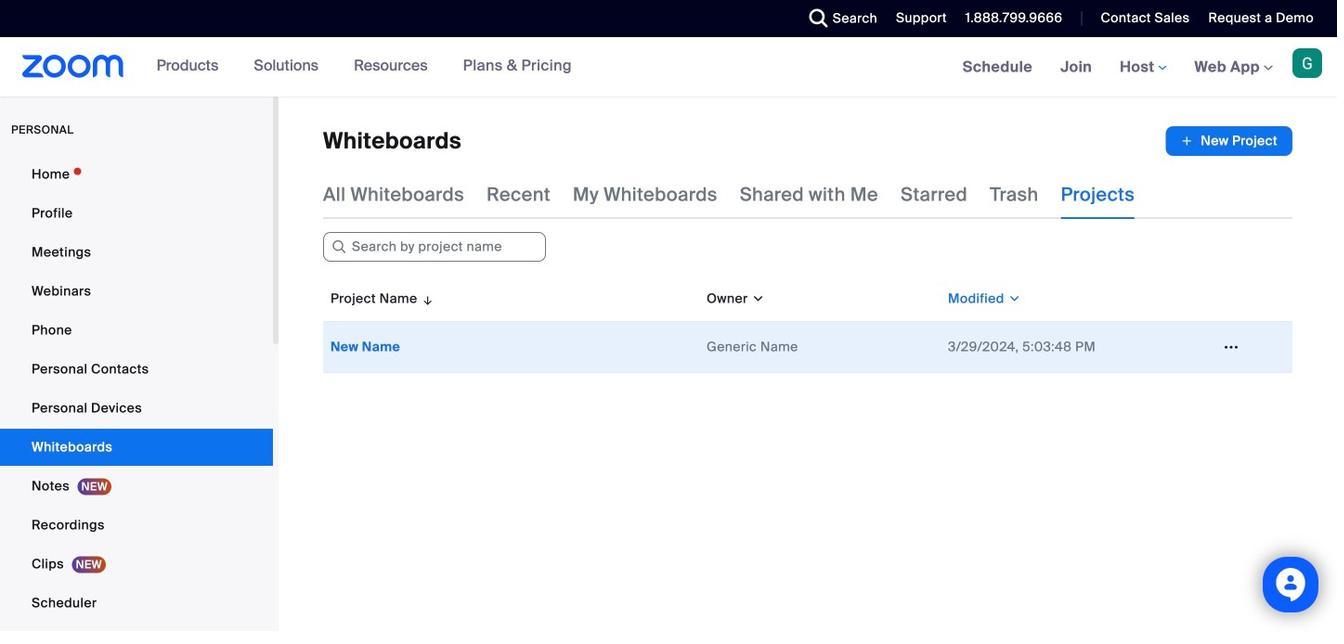 Task type: locate. For each thing, give the bounding box(es) containing it.
tabs of all whiteboard page tab list
[[323, 171, 1135, 219]]

add image
[[1181, 132, 1194, 151]]

product information navigation
[[143, 37, 586, 97]]

zoom logo image
[[22, 55, 124, 78]]

edit project image
[[1217, 339, 1247, 356]]

meetings navigation
[[949, 37, 1338, 98]]

application
[[323, 277, 1293, 373]]

Search text field
[[323, 232, 546, 262]]

banner
[[0, 37, 1338, 98]]



Task type: vqa. For each thing, say whether or not it's contained in the screenshot.
Rooms
no



Task type: describe. For each thing, give the bounding box(es) containing it.
profile picture image
[[1293, 48, 1323, 78]]

arrow down image
[[418, 288, 435, 310]]

personal menu menu
[[0, 156, 273, 632]]

down image
[[748, 290, 766, 308]]



